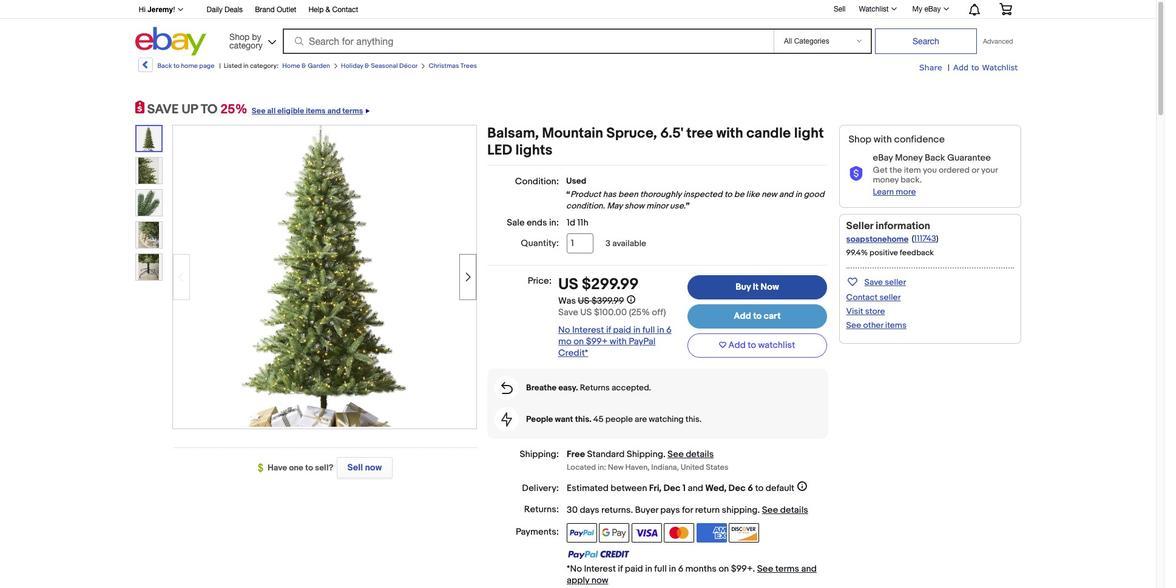 Task type: describe. For each thing, give the bounding box(es) containing it.
help & contact link
[[309, 4, 358, 17]]

see left "all"
[[252, 106, 266, 116]]

daily deals link
[[207, 4, 243, 17]]

share
[[919, 63, 943, 72]]

master card image
[[664, 524, 695, 543]]

was
[[558, 296, 576, 307]]

picture 4 of 5 image
[[136, 222, 162, 248]]

product
[[571, 189, 601, 199]]

money
[[873, 175, 899, 185]]

shipping
[[722, 505, 758, 517]]

have one to sell?
[[268, 463, 334, 473]]

days
[[580, 505, 600, 517]]

trees
[[461, 62, 477, 70]]

wed,
[[705, 483, 727, 495]]

mo
[[558, 337, 572, 348]]

seller
[[847, 220, 874, 232]]

& for garden
[[302, 62, 306, 70]]

price:
[[528, 275, 552, 287]]

states
[[706, 463, 729, 473]]

$100.00
[[594, 307, 627, 319]]

people
[[526, 415, 553, 425]]

in down off)
[[657, 325, 664, 337]]

category
[[230, 40, 263, 50]]

ebay inside the ebay money back guarantee get the item you ordered or your money back. learn more
[[873, 152, 893, 164]]

see terms and apply now
[[567, 564, 817, 587]]

in down visa image
[[645, 564, 653, 575]]

shop by category
[[230, 32, 263, 50]]

us for was
[[578, 296, 590, 307]]

interest for no
[[572, 325, 604, 337]]

& for contact
[[326, 5, 330, 14]]

share | add to watchlist
[[919, 63, 1018, 73]]

add inside share | add to watchlist
[[954, 63, 969, 72]]

picture 3 of 5 image
[[136, 190, 162, 216]]

with inside no interest if paid in full in 6 mo on $99+ with paypal credit*
[[610, 337, 627, 348]]

with details__icon image for people want this.
[[501, 413, 512, 428]]

see inside 'see terms and apply now'
[[757, 564, 774, 575]]

garden
[[308, 62, 330, 70]]

with details__icon image for breathe easy.
[[501, 383, 513, 395]]

category:
[[250, 62, 279, 70]]

buy it now
[[736, 281, 779, 293]]

my ebay link
[[906, 2, 955, 16]]

are
[[635, 415, 647, 425]]

" product has been thoroughly inspected to be like new and in good condition. may show minor use.
[[566, 189, 825, 211]]

see down 'default'
[[762, 505, 778, 517]]

1 vertical spatial 6
[[748, 483, 753, 495]]

off)
[[652, 307, 666, 319]]

guarantee
[[948, 152, 991, 164]]

confidence
[[894, 134, 945, 146]]

help
[[309, 5, 324, 14]]

*no
[[567, 564, 582, 575]]

united
[[681, 463, 704, 473]]

$299.99
[[582, 275, 639, 294]]

contact inside account navigation
[[332, 5, 358, 14]]

no interest if paid in full in 6 mo on $99+ with paypal credit*
[[558, 325, 672, 360]]

paypal credit image
[[567, 551, 630, 560]]

spruce,
[[607, 125, 657, 142]]

learn more link
[[873, 187, 916, 197]]

picture 2 of 5 image
[[136, 158, 162, 184]]

back.
[[901, 175, 922, 185]]

get
[[873, 165, 888, 175]]

ebay inside 'link'
[[925, 5, 941, 13]]

details inside free standard shipping . see details located in: new haven, indiana, united states
[[686, 449, 714, 461]]

indiana,
[[652, 463, 679, 473]]

watching
[[649, 415, 684, 425]]

holiday
[[341, 62, 363, 70]]

6 for no interest if paid in full in 6 mo on $99+ with paypal credit*
[[667, 325, 672, 337]]

1 dec from the left
[[664, 483, 681, 495]]

between
[[611, 483, 647, 495]]

add to cart
[[734, 311, 781, 322]]

décor
[[399, 62, 418, 70]]

page
[[199, 62, 214, 70]]

sell?
[[315, 463, 334, 473]]

sell for sell now
[[347, 463, 363, 474]]

sell for sell
[[834, 5, 846, 13]]

& for seasonal
[[365, 62, 370, 70]]

buy
[[736, 281, 751, 293]]

25%
[[220, 102, 248, 118]]

no
[[558, 325, 570, 337]]

. for shipping
[[663, 449, 666, 461]]

google pay image
[[599, 524, 630, 543]]

brand outlet link
[[255, 4, 296, 17]]

)
[[937, 234, 939, 244]]

or
[[972, 165, 980, 175]]

hi
[[139, 5, 146, 14]]

to inside the " product has been thoroughly inspected to be like new and in good condition. may show minor use.
[[725, 189, 732, 199]]

show
[[625, 201, 645, 211]]

balsam, mountain spruce, 6.5' tree with candle light led lights - picture 1 of 5 image
[[241, 124, 408, 428]]

interest for *no
[[584, 564, 616, 575]]

learn
[[873, 187, 894, 197]]

to left the 'cart'
[[753, 311, 762, 322]]

good
[[804, 189, 825, 199]]

paid for mo
[[613, 325, 632, 337]]

brand
[[255, 5, 275, 14]]

to right one at bottom
[[305, 463, 313, 473]]

have
[[268, 463, 287, 473]]

$99+.
[[731, 564, 755, 575]]

by
[[252, 32, 261, 42]]

seller information soapstonehome ( 111743 ) 99.4% positive feedback
[[847, 220, 939, 258]]

save
[[147, 102, 179, 118]]

2 dec from the left
[[729, 483, 746, 495]]

advanced
[[983, 38, 1013, 45]]

may
[[607, 201, 623, 211]]

contact inside contact seller visit store see other items
[[847, 293, 878, 303]]

0 horizontal spatial |
[[219, 62, 221, 70]]

minor
[[647, 201, 668, 211]]

breathe
[[526, 383, 557, 394]]

see inside contact seller visit store see other items
[[847, 320, 862, 331]]

30
[[567, 505, 578, 517]]

located
[[567, 463, 596, 473]]

eligible
[[277, 106, 304, 116]]

light
[[794, 125, 824, 142]]

full for months
[[655, 564, 667, 575]]

free standard shipping . see details located in: new haven, indiana, united states
[[567, 449, 729, 473]]

3
[[606, 238, 611, 249]]

45
[[594, 415, 604, 425]]

sale ends in:
[[507, 217, 559, 229]]

hi jeremy !
[[139, 5, 175, 14]]

6 for *no interest if paid in full in 6 months on $99+.
[[678, 564, 684, 575]]

see all eligible items and terms
[[252, 106, 363, 116]]

sell now
[[347, 463, 382, 474]]

add for add to watchlist
[[729, 340, 746, 351]]

shop by category button
[[224, 27, 279, 53]]



Task type: vqa. For each thing, say whether or not it's contained in the screenshot.
Gear up
no



Task type: locate. For each thing, give the bounding box(es) containing it.
if
[[606, 325, 611, 337], [618, 564, 623, 575]]

save for save us $100.00 (25% off)
[[558, 307, 578, 319]]

1 horizontal spatial now
[[592, 575, 609, 587]]

1 vertical spatial back
[[925, 152, 946, 164]]

seller for save
[[885, 277, 906, 288]]

shop right the light
[[849, 134, 872, 146]]

add to watchlist link
[[954, 62, 1018, 73]]

save for save seller
[[865, 277, 883, 288]]

1 horizontal spatial save
[[865, 277, 883, 288]]

1 horizontal spatial shop
[[849, 134, 872, 146]]

Search for anything text field
[[285, 30, 772, 53]]

accepted.
[[612, 383, 651, 394]]

home & garden
[[282, 62, 330, 70]]

1 horizontal spatial sell
[[834, 5, 846, 13]]

returns:
[[524, 504, 559, 516]]

1 vertical spatial sell
[[347, 463, 363, 474]]

0 horizontal spatial shop
[[230, 32, 250, 42]]

now
[[365, 463, 382, 474], [592, 575, 609, 587]]

paypal image
[[567, 524, 597, 543]]

my
[[913, 5, 923, 13]]

1 horizontal spatial see details link
[[762, 505, 808, 517]]

0 horizontal spatial details
[[686, 449, 714, 461]]

. left buyer
[[631, 505, 633, 517]]

terms inside 'see terms and apply now'
[[776, 564, 800, 575]]

with details__icon image left people
[[501, 413, 512, 428]]

0 horizontal spatial sell
[[347, 463, 363, 474]]

sale
[[507, 217, 525, 229]]

2 horizontal spatial 6
[[748, 483, 753, 495]]

!
[[173, 5, 175, 14]]

details up united
[[686, 449, 714, 461]]

add right the share
[[954, 63, 969, 72]]

daily
[[207, 5, 223, 14]]

buy it now link
[[688, 275, 827, 300]]

0 horizontal spatial with
[[610, 337, 627, 348]]

1 horizontal spatial in:
[[598, 463, 606, 473]]

the
[[890, 165, 902, 175]]

with
[[717, 125, 744, 142], [874, 134, 892, 146], [610, 337, 627, 348]]

1 vertical spatial seller
[[880, 293, 901, 303]]

if down $100.00
[[606, 325, 611, 337]]

picture 1 of 5 image
[[136, 126, 161, 151]]

1 vertical spatial items
[[886, 320, 907, 331]]

interest
[[572, 325, 604, 337], [584, 564, 616, 575]]

1 vertical spatial on
[[719, 564, 729, 575]]

1 horizontal spatial back
[[925, 152, 946, 164]]

if for *no
[[618, 564, 623, 575]]

0 vertical spatial seller
[[885, 277, 906, 288]]

items inside contact seller visit store see other items
[[886, 320, 907, 331]]

back
[[158, 62, 172, 70], [925, 152, 946, 164]]

watchlist
[[758, 340, 796, 351]]

contact up visit store link on the bottom of page
[[847, 293, 878, 303]]

see details link down 'default'
[[762, 505, 808, 517]]

christmas trees link
[[429, 62, 477, 70]]

with details__icon image left breathe
[[501, 383, 513, 395]]

sell left watchlist link
[[834, 5, 846, 13]]

add for add to cart
[[734, 311, 751, 322]]

. up discover image
[[758, 505, 760, 517]]

see down visit
[[847, 320, 862, 331]]

full
[[643, 325, 655, 337], [655, 564, 667, 575]]

(
[[912, 234, 914, 244]]

see all eligible items and terms link
[[248, 102, 370, 118]]

0 vertical spatial add
[[954, 63, 969, 72]]

1 horizontal spatial watchlist
[[982, 63, 1018, 72]]

0 vertical spatial sell
[[834, 5, 846, 13]]

2 vertical spatial add
[[729, 340, 746, 351]]

ebay up get
[[873, 152, 893, 164]]

sell right the "sell?"
[[347, 463, 363, 474]]

shop with confidence
[[849, 134, 945, 146]]

to
[[174, 62, 180, 70], [972, 63, 980, 72], [725, 189, 732, 199], [753, 311, 762, 322], [748, 340, 756, 351], [305, 463, 313, 473], [755, 483, 764, 495]]

with right tree
[[717, 125, 744, 142]]

0 horizontal spatial now
[[365, 463, 382, 474]]

with inside balsam, mountain spruce, 6.5' tree with candle light led lights
[[717, 125, 744, 142]]

2 horizontal spatial with
[[874, 134, 892, 146]]

1 vertical spatial interest
[[584, 564, 616, 575]]

0 vertical spatial terms
[[343, 106, 363, 116]]

to inside share | add to watchlist
[[972, 63, 980, 72]]

account navigation
[[132, 0, 1021, 19]]

&
[[326, 5, 330, 14], [302, 62, 306, 70], [365, 62, 370, 70]]

shop inside shop by category
[[230, 32, 250, 42]]

& inside account navigation
[[326, 5, 330, 14]]

items right eligible
[[306, 106, 326, 116]]

credit*
[[558, 348, 588, 360]]

2 vertical spatial with details__icon image
[[501, 413, 512, 428]]

seller
[[885, 277, 906, 288], [880, 293, 901, 303]]

back up you
[[925, 152, 946, 164]]

6 up shipping
[[748, 483, 753, 495]]

1 vertical spatial terms
[[776, 564, 800, 575]]

want
[[555, 415, 573, 425]]

0 vertical spatial in:
[[549, 217, 559, 229]]

american express image
[[697, 524, 727, 543]]

up
[[182, 102, 198, 118]]

used
[[566, 176, 587, 186]]

now inside 'see terms and apply now'
[[592, 575, 609, 587]]

0 horizontal spatial save
[[558, 307, 578, 319]]

0 horizontal spatial .
[[631, 505, 633, 517]]

if down "paypal credit" 'image'
[[618, 564, 623, 575]]

contact seller link
[[847, 293, 901, 303]]

add down add to cart link
[[729, 340, 746, 351]]

| right share button
[[948, 63, 950, 73]]

2 horizontal spatial .
[[758, 505, 760, 517]]

6 inside no interest if paid in full in 6 mo on $99+ with paypal credit*
[[667, 325, 672, 337]]

back inside the ebay money back guarantee get the item you ordered or your money back. learn more
[[925, 152, 946, 164]]

watchlist down advanced
[[982, 63, 1018, 72]]

on left $99+.
[[719, 564, 729, 575]]

discover image
[[729, 524, 759, 543]]

see details link up united
[[668, 449, 714, 461]]

easy.
[[559, 383, 578, 394]]

0 horizontal spatial terms
[[343, 106, 363, 116]]

with up get
[[874, 134, 892, 146]]

see up indiana,
[[668, 449, 684, 461]]

ebay
[[925, 5, 941, 13], [873, 152, 893, 164]]

in: inside free standard shipping . see details located in: new haven, indiana, united states
[[598, 463, 606, 473]]

0 vertical spatial details
[[686, 449, 714, 461]]

1 vertical spatial details
[[780, 505, 808, 517]]

visit store link
[[847, 307, 885, 317]]

interest down "paypal credit" 'image'
[[584, 564, 616, 575]]

this. right the watching
[[686, 415, 702, 425]]

add to cart link
[[688, 304, 827, 329]]

your shopping cart image
[[999, 3, 1013, 15]]

back to home page
[[158, 62, 214, 70]]

apply
[[567, 575, 590, 587]]

0 vertical spatial shop
[[230, 32, 250, 42]]

condition.
[[566, 201, 605, 211]]

& right help
[[326, 5, 330, 14]]

1 horizontal spatial with
[[717, 125, 744, 142]]

on inside no interest if paid in full in 6 mo on $99+ with paypal credit*
[[574, 337, 584, 348]]

0 horizontal spatial 6
[[667, 325, 672, 337]]

shop by category banner
[[132, 0, 1021, 59]]

paid
[[613, 325, 632, 337], [625, 564, 643, 575]]

to left home
[[174, 62, 180, 70]]

to down advanced link
[[972, 63, 980, 72]]

free
[[567, 449, 585, 461]]

on for mo
[[574, 337, 584, 348]]

interest right no
[[572, 325, 604, 337]]

1 vertical spatial in:
[[598, 463, 606, 473]]

0 horizontal spatial ebay
[[873, 152, 893, 164]]

0 horizontal spatial in:
[[549, 217, 559, 229]]

0 horizontal spatial see details link
[[668, 449, 714, 461]]

details
[[686, 449, 714, 461], [780, 505, 808, 517]]

6 left months
[[678, 564, 684, 575]]

interest inside no interest if paid in full in 6 mo on $99+ with paypal credit*
[[572, 325, 604, 337]]

1 horizontal spatial terms
[[776, 564, 800, 575]]

6 right paypal
[[667, 325, 672, 337]]

0 horizontal spatial items
[[306, 106, 326, 116]]

in: left 1d
[[549, 217, 559, 229]]

ebay money back guarantee get the item you ordered or your money back. learn more
[[873, 152, 998, 197]]

has
[[603, 189, 617, 199]]

be
[[734, 189, 745, 199]]

and inside 'see terms and apply now'
[[802, 564, 817, 575]]

1 horizontal spatial this.
[[686, 415, 702, 425]]

1 horizontal spatial on
[[719, 564, 729, 575]]

if for no
[[606, 325, 611, 337]]

Quantity: text field
[[567, 233, 594, 253]]

with details__icon image
[[849, 166, 864, 181], [501, 383, 513, 395], [501, 413, 512, 428]]

0 vertical spatial ebay
[[925, 5, 941, 13]]

1 horizontal spatial if
[[618, 564, 623, 575]]

add inside button
[[729, 340, 746, 351]]

1 vertical spatial ebay
[[873, 152, 893, 164]]

1 vertical spatial save
[[558, 307, 578, 319]]

returns
[[602, 505, 631, 517]]

None submit
[[875, 29, 977, 54]]

0 horizontal spatial back
[[158, 62, 172, 70]]

watchlist inside watchlist link
[[859, 5, 889, 13]]

us $299.99 main content
[[488, 125, 829, 589]]

save seller button
[[847, 275, 906, 289]]

and inside the " product has been thoroughly inspected to be like new and in good condition. may show minor use.
[[779, 189, 794, 199]]

0 vertical spatial save
[[865, 277, 883, 288]]

in
[[243, 62, 249, 70], [795, 189, 802, 199], [634, 325, 641, 337], [657, 325, 664, 337], [645, 564, 653, 575], [669, 564, 676, 575]]

0 vertical spatial see details link
[[668, 449, 714, 461]]

use.
[[670, 201, 686, 211]]

paid down visa image
[[625, 564, 643, 575]]

store
[[865, 307, 885, 317]]

0 vertical spatial interest
[[572, 325, 604, 337]]

picture 5 of 5 image
[[136, 254, 162, 280]]

save up contact seller link
[[865, 277, 883, 288]]

. up indiana,
[[663, 449, 666, 461]]

items
[[306, 106, 326, 116], [886, 320, 907, 331]]

ebay right my
[[925, 5, 941, 13]]

0 vertical spatial full
[[643, 325, 655, 337]]

0 vertical spatial with details__icon image
[[849, 166, 864, 181]]

1 horizontal spatial dec
[[729, 483, 746, 495]]

payments:
[[516, 527, 559, 538]]

& right holiday
[[365, 62, 370, 70]]

1 vertical spatial see details link
[[762, 505, 808, 517]]

1 vertical spatial paid
[[625, 564, 643, 575]]

cart
[[764, 311, 781, 322]]

soapstonehome link
[[847, 234, 909, 245]]

111743
[[914, 234, 937, 244]]

save inside us $299.99 main content
[[558, 307, 578, 319]]

1d
[[567, 217, 576, 229]]

1 horizontal spatial contact
[[847, 293, 878, 303]]

. inside free standard shipping . see details located in: new haven, indiana, united states
[[663, 449, 666, 461]]

0 horizontal spatial contact
[[332, 5, 358, 14]]

back left home
[[158, 62, 172, 70]]

see
[[252, 106, 266, 116], [847, 320, 862, 331], [668, 449, 684, 461], [762, 505, 778, 517], [757, 564, 774, 575]]

in left good
[[795, 189, 802, 199]]

0 horizontal spatial dec
[[664, 483, 681, 495]]

on
[[574, 337, 584, 348], [719, 564, 729, 575]]

contact right help
[[332, 5, 358, 14]]

1 horizontal spatial .
[[663, 449, 666, 461]]

paid for months
[[625, 564, 643, 575]]

in:
[[549, 217, 559, 229], [598, 463, 606, 473]]

now right the "sell?"
[[365, 463, 382, 474]]

"
[[566, 189, 571, 199]]

to left be
[[725, 189, 732, 199]]

1 horizontal spatial ebay
[[925, 5, 941, 13]]

0 vertical spatial items
[[306, 106, 326, 116]]

seller inside contact seller visit store see other items
[[880, 293, 901, 303]]

1 vertical spatial add
[[734, 311, 751, 322]]

to inside button
[[748, 340, 756, 351]]

on right mo
[[574, 337, 584, 348]]

see inside free standard shipping . see details located in: new haven, indiana, united states
[[668, 449, 684, 461]]

0 vertical spatial now
[[365, 463, 382, 474]]

add down buy at the right
[[734, 311, 751, 322]]

0 vertical spatial on
[[574, 337, 584, 348]]

default
[[766, 483, 795, 495]]

1 horizontal spatial items
[[886, 320, 907, 331]]

0 horizontal spatial on
[[574, 337, 584, 348]]

in down (25%
[[634, 325, 641, 337]]

full for mo
[[643, 325, 655, 337]]

1 vertical spatial shop
[[849, 134, 872, 146]]

watchlist inside share | add to watchlist
[[982, 63, 1018, 72]]

*no interest if paid in full in 6 months on $99+.
[[567, 564, 757, 575]]

with details__icon image for ebay money back guarantee
[[849, 166, 864, 181]]

visit
[[847, 307, 864, 317]]

0 vertical spatial back
[[158, 62, 172, 70]]

see right $99+.
[[757, 564, 774, 575]]

paid inside no interest if paid in full in 6 mo on $99+ with paypal credit*
[[613, 325, 632, 337]]

seller down save seller
[[880, 293, 901, 303]]

sell inside account navigation
[[834, 5, 846, 13]]

shop for shop by category
[[230, 32, 250, 42]]

full inside no interest if paid in full in 6 mo on $99+ with paypal credit*
[[643, 325, 655, 337]]

full down visa image
[[655, 564, 667, 575]]

0 vertical spatial 6
[[667, 325, 672, 337]]

paid down "save us $100.00 (25% off)"
[[613, 325, 632, 337]]

in: down standard
[[598, 463, 606, 473]]

watchlist right sell link
[[859, 5, 889, 13]]

1 vertical spatial full
[[655, 564, 667, 575]]

led
[[488, 142, 512, 159]]

new
[[608, 463, 624, 473]]

standard
[[587, 449, 625, 461]]

dollar sign image
[[258, 464, 268, 474]]

save us $100.00 (25% off)
[[558, 307, 666, 319]]

visa image
[[632, 524, 662, 543]]

in left months
[[669, 564, 676, 575]]

save inside save seller button
[[865, 277, 883, 288]]

dec right wed,
[[729, 483, 746, 495]]

seller for contact
[[880, 293, 901, 303]]

paypal
[[629, 337, 656, 348]]

2 vertical spatial 6
[[678, 564, 684, 575]]

to left watchlist
[[748, 340, 756, 351]]

on for months
[[719, 564, 729, 575]]

in inside the " product has been thoroughly inspected to be like new and in good condition. may show minor use.
[[795, 189, 802, 199]]

& right home
[[302, 62, 306, 70]]

0 vertical spatial contact
[[332, 5, 358, 14]]

111743 link
[[914, 234, 937, 244]]

1 vertical spatial if
[[618, 564, 623, 575]]

jeremy
[[148, 5, 173, 14]]

holiday & seasonal décor link
[[341, 62, 418, 70]]

2 horizontal spatial &
[[365, 62, 370, 70]]

with details__icon image left get
[[849, 166, 864, 181]]

now
[[761, 281, 779, 293]]

advanced link
[[977, 29, 1020, 53]]

contact seller visit store see other items
[[847, 293, 907, 331]]

dec left 1
[[664, 483, 681, 495]]

1 vertical spatial contact
[[847, 293, 878, 303]]

2 this. from the left
[[686, 415, 702, 425]]

return
[[695, 505, 720, 517]]

full down (25%
[[643, 325, 655, 337]]

1 vertical spatial with details__icon image
[[501, 383, 513, 395]]

6
[[667, 325, 672, 337], [748, 483, 753, 495], [678, 564, 684, 575]]

0 vertical spatial if
[[606, 325, 611, 337]]

in right listed
[[243, 62, 249, 70]]

1 horizontal spatial &
[[326, 5, 330, 14]]

0 horizontal spatial &
[[302, 62, 306, 70]]

terms right $99+.
[[776, 564, 800, 575]]

listed
[[224, 62, 242, 70]]

to left 'default'
[[755, 483, 764, 495]]

and
[[327, 106, 341, 116], [779, 189, 794, 199], [688, 483, 703, 495], [802, 564, 817, 575]]

0 vertical spatial watchlist
[[859, 5, 889, 13]]

. for returns
[[631, 505, 633, 517]]

seller up contact seller link
[[885, 277, 906, 288]]

shop for shop with confidence
[[849, 134, 872, 146]]

if inside no interest if paid in full in 6 mo on $99+ with paypal credit*
[[606, 325, 611, 337]]

| left listed
[[219, 62, 221, 70]]

0 vertical spatial paid
[[613, 325, 632, 337]]

now right 'apply'
[[592, 575, 609, 587]]

terms down holiday
[[343, 106, 363, 116]]

1 this. from the left
[[575, 415, 592, 425]]

items right the other
[[886, 320, 907, 331]]

0 horizontal spatial watchlist
[[859, 5, 889, 13]]

with right $99+
[[610, 337, 627, 348]]

save up no
[[558, 307, 578, 319]]

seller inside button
[[885, 277, 906, 288]]

us for save
[[581, 307, 592, 319]]

0 horizontal spatial if
[[606, 325, 611, 337]]

3 available
[[606, 238, 647, 249]]

estimated between fri, dec 1 and wed, dec 6 to default
[[567, 483, 795, 495]]

1 vertical spatial now
[[592, 575, 609, 587]]

returns
[[580, 383, 610, 394]]

ends
[[527, 217, 547, 229]]

this.
[[575, 415, 592, 425], [686, 415, 702, 425]]

home & garden link
[[282, 62, 330, 70]]

1 horizontal spatial |
[[948, 63, 950, 73]]

1 horizontal spatial details
[[780, 505, 808, 517]]

this. left 45
[[575, 415, 592, 425]]

shop left by
[[230, 32, 250, 42]]

0 horizontal spatial this.
[[575, 415, 592, 425]]

details down 'default'
[[780, 505, 808, 517]]

1 vertical spatial watchlist
[[982, 63, 1018, 72]]

none submit inside shop by category banner
[[875, 29, 977, 54]]

1 horizontal spatial 6
[[678, 564, 684, 575]]



